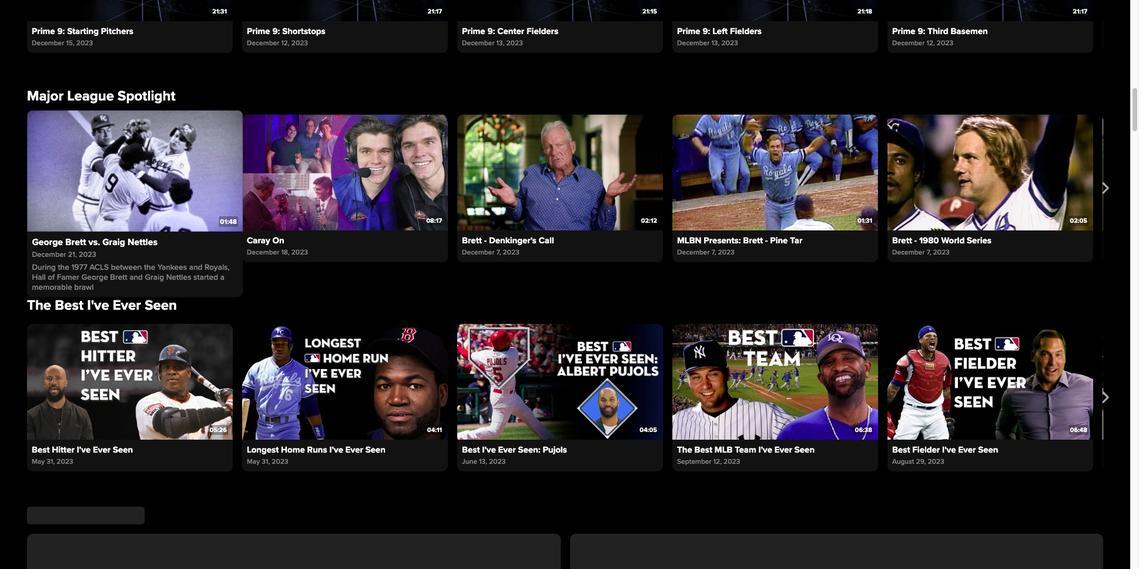 Task type: vqa. For each thing, say whether or not it's contained in the screenshot.
December within the Brett - 1980 World Series December 7, 2023
yes



Task type: describe. For each thing, give the bounding box(es) containing it.
brawl
[[74, 282, 94, 292]]

fielders for prime 9: left fielders
[[730, 26, 762, 37]]

prime 9: center fielders image
[[457, 0, 663, 21]]

2023 inside the best mlb team i've ever seen september 12, 2023
[[724, 457, 740, 466]]

9: for center
[[488, 26, 495, 37]]

denkinger's
[[489, 235, 537, 246]]

12, inside the "prime 9: shortstops december 12, 2023"
[[281, 39, 290, 48]]

08:17
[[426, 217, 442, 225]]

9: for starting
[[57, 26, 65, 37]]

9: for left
[[703, 26, 710, 37]]

2023 inside the "best fielder i've ever seen august 29, 2023"
[[928, 457, 945, 466]]

a
[[220, 272, 225, 282]]

ever down between
[[113, 297, 141, 314]]

i've inside best hitter i've ever seen may 31, 2023
[[77, 444, 91, 455]]

1 horizontal spatial and
[[189, 263, 203, 272]]

major league spotlight
[[27, 88, 176, 105]]

9: for third
[[918, 26, 925, 37]]

of
[[48, 272, 55, 282]]

brett - 1980 world series december 7, 2023
[[892, 235, 992, 257]]

05:26
[[210, 426, 227, 434]]

december inside the "prime 9: shortstops december 12, 2023"
[[247, 39, 279, 48]]

29,
[[916, 457, 926, 466]]

01:31
[[858, 217, 872, 225]]

mlbn
[[677, 235, 702, 246]]

spotlight
[[118, 88, 176, 105]]

2023 inside the "prime 9: shortstops december 12, 2023"
[[291, 39, 308, 48]]

pujols
[[543, 444, 567, 455]]

caray on image
[[242, 115, 448, 230]]

december inside prime 9: center fielders december 13, 2023
[[462, 39, 495, 48]]

prime 9: starting pitchers image
[[27, 0, 233, 21]]

2 the from the left
[[144, 263, 155, 272]]

call
[[539, 235, 554, 246]]

1977
[[71, 263, 87, 272]]

mlbn presents: brett - pine tar december 7, 2023
[[677, 235, 803, 257]]

best for best hitter i've ever seen
[[32, 444, 50, 455]]

2023 inside best i've ever seen: pujols june 13, 2023
[[489, 457, 506, 466]]

longest
[[247, 444, 279, 455]]

inside
[[69, 506, 107, 523]]

brett - 1980 world series image
[[888, 115, 1093, 230]]

shortstops
[[282, 26, 325, 37]]

2 george brett vs. graig nettles image from the top
[[27, 115, 233, 230]]

best fielder i've ever seen image
[[888, 324, 1093, 440]]

longest home runs i've ever seen may 31, 2023
[[247, 444, 386, 466]]

yankees
[[157, 263, 187, 272]]

i've down "brawl"
[[87, 297, 109, 314]]

during
[[32, 263, 56, 272]]

21:18
[[858, 8, 872, 15]]

best inside the best mlb team i've ever seen september 12, 2023
[[695, 444, 712, 455]]

seen inside the best mlb team i've ever seen september 12, 2023
[[795, 444, 815, 455]]

12, inside the best mlb team i've ever seen september 12, 2023
[[713, 457, 722, 466]]

series
[[967, 235, 992, 246]]

2023 inside brett - denkinger's call december 7, 2023
[[503, 248, 520, 257]]

best fielder i've ever seen august 29, 2023
[[892, 444, 999, 466]]

prime for prime 9: starting pitchers
[[32, 26, 55, 37]]

the for the best mlb team i've ever seen september 12, 2023
[[677, 444, 692, 455]]

seen for the best i've ever seen
[[145, 297, 177, 314]]

brett - denkinger's call december 7, 2023
[[462, 235, 554, 257]]

i've inside the best mlb team i've ever seen september 12, 2023
[[759, 444, 772, 455]]

center
[[497, 26, 524, 37]]

the best i've ever seen
[[27, 297, 177, 314]]

ever inside longest home runs i've ever seen may 31, 2023
[[346, 444, 363, 455]]

7, inside brett - 1980 world series december 7, 2023
[[927, 248, 931, 257]]

prime 9: left fielders image
[[673, 0, 878, 21]]

21:31
[[212, 8, 227, 15]]

2023 inside longest home runs i've ever seen may 31, 2023
[[272, 457, 288, 466]]

2023 inside prime 9: left fielders december 13, 2023
[[722, 39, 738, 48]]

1 the from the left
[[58, 263, 69, 272]]

december inside george brett vs. graig nettles december 21, 2023
[[32, 248, 64, 257]]

memorable
[[32, 282, 72, 292]]

on
[[272, 235, 284, 246]]

best postseason i've ever seen image
[[1103, 324, 1139, 440]]

caray on december 18, 2023
[[247, 235, 308, 257]]

longest home runs i've ever seen image
[[242, 324, 448, 440]]

prime for prime 9: left fielders
[[677, 26, 700, 37]]

starting
[[67, 26, 99, 37]]

best hitter i've ever seen image
[[27, 324, 233, 440]]

team
[[735, 444, 756, 455]]

prime 9: third basemen december 12, 2023
[[892, 26, 988, 48]]

royals,
[[205, 263, 230, 272]]

- for brett - 1980 world series
[[914, 235, 917, 246]]

mlbn presents: brett - pine tar image
[[673, 115, 878, 230]]

06:38
[[855, 426, 872, 434]]

the for the best i've ever seen
[[27, 297, 51, 314]]

31, inside best hitter i've ever seen may 31, 2023
[[47, 457, 55, 466]]

famer
[[57, 272, 79, 282]]

best i've ever seen: pujols june 13, 2023
[[462, 444, 567, 466]]

1980
[[919, 235, 939, 246]]

04:05
[[640, 426, 657, 434]]

tar
[[790, 235, 803, 246]]

hitter
[[52, 444, 75, 455]]

brett inside george brett vs. graig nettles december 21, 2023
[[63, 235, 83, 246]]

nettles for george brett vs. graig nettles december 21, 2023 during the 1977 acls between the yankees and royals, hall of famer george brett and graig nettles started a memorable brawl
[[128, 237, 158, 248]]

george for george brett vs. graig nettles december 21, 2023
[[32, 235, 61, 246]]

left
[[713, 26, 728, 37]]

george brett vs. graig nettles december 21, 2023
[[32, 235, 151, 257]]

- inside mlbn presents: brett - pine tar december 7, 2023
[[765, 235, 768, 246]]

vs. for george brett vs. graig nettles december 21, 2023
[[86, 235, 97, 246]]

third
[[928, 26, 949, 37]]

december inside george brett vs. graig nettles december 21, 2023 during the 1977 acls between the yankees and royals, hall of famer george brett and graig nettles started a memorable brawl
[[32, 250, 66, 260]]



Task type: locate. For each thing, give the bounding box(es) containing it.
1 7, from the left
[[496, 248, 501, 257]]

2023 inside prime 9: starting pitchers december 15, 2023
[[76, 39, 93, 48]]

4 prime from the left
[[677, 26, 700, 37]]

best for best i've ever seen: pujols
[[462, 444, 480, 455]]

seen for best hitter i've ever seen may 31, 2023
[[113, 444, 133, 455]]

presents:
[[704, 235, 741, 246]]

06:48
[[1070, 426, 1088, 434]]

prime for prime 9: shortstops
[[247, 26, 270, 37]]

21, inside george brett vs. graig nettles december 21, 2023
[[66, 248, 74, 257]]

31, inside longest home runs i've ever seen may 31, 2023
[[262, 457, 270, 466]]

2 - from the left
[[765, 235, 768, 246]]

ever right fielder
[[958, 444, 976, 455]]

3 - from the left
[[914, 235, 917, 246]]

2 21:17 from the left
[[1073, 8, 1088, 15]]

0 horizontal spatial fielders
[[527, 26, 559, 37]]

13, right june
[[479, 457, 487, 466]]

vs. inside george brett vs. graig nettles december 21, 2023
[[86, 235, 97, 246]]

best
[[55, 297, 83, 314], [32, 444, 50, 455], [462, 444, 480, 455], [695, 444, 712, 455], [892, 444, 910, 455]]

vs. inside george brett vs. graig nettles december 21, 2023 during the 1977 acls between the yankees and royals, hall of famer george brett and graig nettles started a memorable brawl
[[89, 237, 100, 248]]

may down longest at the bottom left of the page
[[247, 457, 260, 466]]

9: for shortstops
[[272, 26, 280, 37]]

1 horizontal spatial 13,
[[496, 39, 505, 48]]

9: inside prime 9: center fielders december 13, 2023
[[488, 26, 495, 37]]

0 horizontal spatial may
[[32, 457, 45, 466]]

mlb's
[[27, 506, 65, 523]]

started
[[193, 272, 218, 282]]

13, for left
[[712, 39, 720, 48]]

- left 1980
[[914, 235, 917, 246]]

december
[[32, 39, 64, 48], [247, 39, 279, 48], [462, 39, 495, 48], [677, 39, 710, 48], [892, 39, 925, 48], [32, 248, 64, 257], [247, 248, 279, 257], [462, 248, 495, 257], [677, 248, 710, 257], [892, 248, 925, 257], [32, 250, 66, 260]]

1 horizontal spatial 12,
[[713, 457, 722, 466]]

george for george brett vs. graig nettles december 21, 2023 during the 1977 acls between the yankees and royals, hall of famer george brett and graig nettles started a memorable brawl
[[32, 237, 63, 248]]

2 fielders from the left
[[730, 26, 762, 37]]

prime 9: starting pitchers december 15, 2023
[[32, 26, 133, 48]]

december inside caray on december 18, 2023
[[247, 248, 279, 257]]

7, inside mlbn presents: brett - pine tar december 7, 2023
[[712, 248, 716, 257]]

7, down denkinger's
[[496, 248, 501, 257]]

i've
[[87, 297, 109, 314], [77, 444, 91, 455], [330, 444, 343, 455], [482, 444, 496, 455], [759, 444, 772, 455], [942, 444, 956, 455]]

9: left left
[[703, 26, 710, 37]]

ever inside the "best fielder i've ever seen august 29, 2023"
[[958, 444, 976, 455]]

9:
[[57, 26, 65, 37], [272, 26, 280, 37], [488, 26, 495, 37], [703, 26, 710, 37], [918, 26, 925, 37]]

graig inside george brett vs. graig nettles december 21, 2023
[[99, 235, 121, 246]]

between
[[111, 263, 142, 272]]

fielders
[[527, 26, 559, 37], [730, 26, 762, 37]]

2 prime from the left
[[247, 26, 270, 37]]

nettles
[[123, 235, 151, 246], [128, 237, 158, 248], [166, 272, 191, 282]]

31, down the hitter on the left of the page
[[47, 457, 55, 466]]

prime 9: third basemen image
[[888, 0, 1093, 21]]

2 horizontal spatial 7,
[[927, 248, 931, 257]]

ever right team
[[775, 444, 792, 455]]

12, down shortstops
[[281, 39, 290, 48]]

21, inside george brett vs. graig nettles december 21, 2023 during the 1977 acls between the yankees and royals, hall of famer george brett and graig nettles started a memorable brawl
[[68, 250, 77, 260]]

best up september
[[695, 444, 712, 455]]

02:12
[[641, 217, 657, 225]]

prime 9: catchers image
[[1103, 0, 1139, 21]]

brett inside brett - denkinger's call december 7, 2023
[[462, 235, 482, 246]]

seen:
[[518, 444, 541, 455]]

7,
[[496, 248, 501, 257], [712, 248, 716, 257], [927, 248, 931, 257]]

seen
[[145, 297, 177, 314], [113, 444, 133, 455], [366, 444, 386, 455], [795, 444, 815, 455], [978, 444, 999, 455]]

9: inside prime 9: starting pitchers december 15, 2023
[[57, 26, 65, 37]]

best inside the "best fielder i've ever seen august 29, 2023"
[[892, 444, 910, 455]]

graig for george brett vs. graig nettles december 21, 2023 during the 1977 acls between the yankees and royals, hall of famer george brett and graig nettles started a memorable brawl
[[102, 237, 125, 248]]

home
[[281, 444, 305, 455]]

nettles for george brett vs. graig nettles december 21, 2023
[[123, 235, 151, 246]]

pine
[[770, 235, 788, 246]]

acls
[[89, 263, 109, 272]]

best i've ever seen: pujols image
[[457, 324, 663, 440]]

1 horizontal spatial 21:17
[[1073, 8, 1088, 15]]

i've inside best i've ever seen: pujols june 13, 2023
[[482, 444, 496, 455]]

1 fielders from the left
[[527, 26, 559, 37]]

2023 inside george brett vs. graig nettles december 21, 2023 during the 1977 acls between the yankees and royals, hall of famer george brett and graig nettles started a memorable brawl
[[79, 250, 96, 260]]

september
[[677, 457, 712, 466]]

13,
[[496, 39, 505, 48], [712, 39, 720, 48], [479, 457, 487, 466]]

04:11
[[427, 426, 442, 434]]

i've inside the "best fielder i've ever seen august 29, 2023"
[[942, 444, 956, 455]]

01:48
[[211, 217, 227, 225], [220, 218, 237, 226]]

stitch
[[111, 506, 147, 523]]

prime 9: shortstops image
[[242, 0, 448, 21]]

0 horizontal spatial 31,
[[47, 457, 55, 466]]

george brett vs. graig nettles image
[[27, 110, 243, 232], [27, 115, 233, 230]]

and left royals,
[[189, 263, 203, 272]]

december inside prime 9: left fielders december 13, 2023
[[677, 39, 710, 48]]

2023 inside prime 9: third basemen december 12, 2023
[[937, 39, 954, 48]]

21, for george brett vs. graig nettles december 21, 2023 during the 1977 acls between the yankees and royals, hall of famer george brett and graig nettles started a memorable brawl
[[68, 250, 77, 260]]

7, down 1980
[[927, 248, 931, 257]]

0 horizontal spatial 7,
[[496, 248, 501, 257]]

5 prime from the left
[[892, 26, 916, 37]]

best down "brawl"
[[55, 297, 83, 314]]

mlb
[[715, 444, 733, 455]]

9: inside prime 9: third basemen december 12, 2023
[[918, 26, 925, 37]]

2 horizontal spatial 13,
[[712, 39, 720, 48]]

the inside the best mlb team i've ever seen september 12, 2023
[[677, 444, 692, 455]]

ever left seen:
[[498, 444, 516, 455]]

0 horizontal spatial -
[[484, 235, 487, 246]]

and left yankees
[[129, 272, 143, 282]]

3 7, from the left
[[927, 248, 931, 257]]

1 21:17 from the left
[[428, 8, 442, 15]]

best up june
[[462, 444, 480, 455]]

ever right runs
[[346, 444, 363, 455]]

major
[[27, 88, 64, 105]]

2023 inside brett - 1980 world series december 7, 2023
[[933, 248, 950, 257]]

hall
[[32, 272, 46, 282]]

12, inside prime 9: third basemen december 12, 2023
[[927, 39, 935, 48]]

prime left starting
[[32, 26, 55, 37]]

december inside prime 9: starting pitchers december 15, 2023
[[32, 39, 64, 48]]

13, down the center
[[496, 39, 505, 48]]

runs
[[307, 444, 327, 455]]

i've inside longest home runs i've ever seen may 31, 2023
[[330, 444, 343, 455]]

december inside brett - 1980 world series december 7, 2023
[[892, 248, 925, 257]]

the down memorable
[[27, 297, 51, 314]]

seen inside longest home runs i've ever seen may 31, 2023
[[366, 444, 386, 455]]

best inside best i've ever seen: pujols june 13, 2023
[[462, 444, 480, 455]]

2 7, from the left
[[712, 248, 716, 257]]

fielders inside prime 9: center fielders december 13, 2023
[[527, 26, 559, 37]]

i've right the hitter on the left of the page
[[77, 444, 91, 455]]

fielders for prime 9: center fielders
[[527, 26, 559, 37]]

0 horizontal spatial 12,
[[281, 39, 290, 48]]

2023 inside george brett vs. graig nettles december 21, 2023
[[76, 248, 93, 257]]

prime for prime 9: center fielders
[[462, 26, 485, 37]]

- left denkinger's
[[484, 235, 487, 246]]

1 horizontal spatial 31,
[[262, 457, 270, 466]]

best up august
[[892, 444, 910, 455]]

i've right runs
[[330, 444, 343, 455]]

21,
[[66, 248, 74, 257], [68, 250, 77, 260]]

2 horizontal spatial 12,
[[927, 39, 935, 48]]

9: left shortstops
[[272, 26, 280, 37]]

prime left the center
[[462, 26, 485, 37]]

15,
[[66, 39, 75, 48]]

ever
[[113, 297, 141, 314], [93, 444, 111, 455], [346, 444, 363, 455], [498, 444, 516, 455], [775, 444, 792, 455], [958, 444, 976, 455]]

i've left seen:
[[482, 444, 496, 455]]

- inside brett - denkinger's call december 7, 2023
[[484, 235, 487, 246]]

and
[[189, 263, 203, 272], [129, 272, 143, 282]]

13, inside best i've ever seen: pujols june 13, 2023
[[479, 457, 487, 466]]

1 - from the left
[[484, 235, 487, 246]]

brett - denkinger's call image
[[457, 115, 663, 230]]

5 9: from the left
[[918, 26, 925, 37]]

21:17 for prime 9: third basemen
[[1073, 8, 1088, 15]]

prime inside prime 9: third basemen december 12, 2023
[[892, 26, 916, 37]]

caray
[[247, 235, 270, 246]]

the best mlb team i've ever seen september 12, 2023
[[677, 444, 815, 466]]

the
[[27, 297, 51, 314], [677, 444, 692, 455]]

2 9: from the left
[[272, 26, 280, 37]]

prime 9: center fielders december 13, 2023
[[462, 26, 559, 48]]

9: inside the "prime 9: shortstops december 12, 2023"
[[272, 26, 280, 37]]

prime left third
[[892, 26, 916, 37]]

13, for center
[[496, 39, 505, 48]]

mlb's inside stitch
[[27, 506, 147, 523]]

7, inside brett - denkinger's call december 7, 2023
[[496, 248, 501, 257]]

prime for prime 9: third basemen
[[892, 26, 916, 37]]

the
[[58, 263, 69, 272], [144, 263, 155, 272]]

the best mlb team i've ever seen image
[[673, 324, 878, 440]]

1 prime from the left
[[32, 26, 55, 37]]

best inside best hitter i've ever seen may 31, 2023
[[32, 444, 50, 455]]

seen inside best hitter i've ever seen may 31, 2023
[[113, 444, 133, 455]]

prime inside prime 9: starting pitchers december 15, 2023
[[32, 26, 55, 37]]

basemen
[[951, 26, 988, 37]]

ever inside the best mlb team i've ever seen september 12, 2023
[[775, 444, 792, 455]]

2 horizontal spatial -
[[914, 235, 917, 246]]

13, down left
[[712, 39, 720, 48]]

2 31, from the left
[[262, 457, 270, 466]]

3 prime from the left
[[462, 26, 485, 37]]

1 may from the left
[[32, 457, 45, 466]]

brett
[[63, 235, 83, 246], [462, 235, 482, 246], [743, 235, 763, 246], [892, 235, 912, 246], [65, 237, 86, 248], [110, 272, 127, 282]]

0 horizontal spatial 21:17
[[428, 8, 442, 15]]

best for best fielder i've ever seen
[[892, 444, 910, 455]]

prime
[[32, 26, 55, 37], [247, 26, 270, 37], [462, 26, 485, 37], [677, 26, 700, 37], [892, 26, 916, 37]]

21:15
[[642, 8, 657, 15]]

0 horizontal spatial and
[[129, 272, 143, 282]]

2023 inside caray on december 18, 2023
[[291, 248, 308, 257]]

13, inside prime 9: center fielders december 13, 2023
[[496, 39, 505, 48]]

- left pine
[[765, 235, 768, 246]]

21:17 for prime 9: shortstops
[[428, 8, 442, 15]]

fielders down "prime 9: center fielders" image
[[527, 26, 559, 37]]

fielders right left
[[730, 26, 762, 37]]

1 horizontal spatial -
[[765, 235, 768, 246]]

vs.
[[86, 235, 97, 246], [89, 237, 100, 248]]

ever inside best hitter i've ever seen may 31, 2023
[[93, 444, 111, 455]]

nettles inside george brett vs. graig nettles december 21, 2023
[[123, 235, 151, 246]]

the left yankees
[[144, 263, 155, 272]]

george brett vs. graig nettles december 21, 2023 during the 1977 acls between the yankees and royals, hall of famer george brett and graig nettles started a memorable brawl
[[32, 237, 230, 292]]

9: inside prime 9: left fielders december 13, 2023
[[703, 26, 710, 37]]

cooperstown goes bananas image
[[1103, 115, 1139, 230]]

2023 inside best hitter i've ever seen may 31, 2023
[[57, 457, 73, 466]]

june
[[462, 457, 477, 466]]

may inside best hitter i've ever seen may 31, 2023
[[32, 457, 45, 466]]

12, down third
[[927, 39, 935, 48]]

12,
[[281, 39, 290, 48], [927, 39, 935, 48], [713, 457, 722, 466]]

league
[[67, 88, 114, 105]]

1 31, from the left
[[47, 457, 55, 466]]

may up mlb's
[[32, 457, 45, 466]]

9: left third
[[918, 26, 925, 37]]

1 horizontal spatial may
[[247, 457, 260, 466]]

i've right fielder
[[942, 444, 956, 455]]

prime left shortstops
[[247, 26, 270, 37]]

prime inside the "prime 9: shortstops december 12, 2023"
[[247, 26, 270, 37]]

- inside brett - 1980 world series december 7, 2023
[[914, 235, 917, 246]]

best hitter i've ever seen may 31, 2023
[[32, 444, 133, 466]]

pitchers
[[101, 26, 133, 37]]

world
[[941, 235, 965, 246]]

18,
[[281, 248, 290, 257]]

- for brett - denkinger's call
[[484, 235, 487, 246]]

ever inside best i've ever seen: pujols june 13, 2023
[[498, 444, 516, 455]]

graig right between
[[145, 272, 164, 282]]

1 horizontal spatial the
[[677, 444, 692, 455]]

0 horizontal spatial the
[[58, 263, 69, 272]]

the up september
[[677, 444, 692, 455]]

1 vertical spatial the
[[677, 444, 692, 455]]

3 9: from the left
[[488, 26, 495, 37]]

best left the hitter on the left of the page
[[32, 444, 50, 455]]

-
[[484, 235, 487, 246], [765, 235, 768, 246], [914, 235, 917, 246]]

0 horizontal spatial 13,
[[479, 457, 487, 466]]

may inside longest home runs i've ever seen may 31, 2023
[[247, 457, 260, 466]]

seen inside the "best fielder i've ever seen august 29, 2023"
[[978, 444, 999, 455]]

9: left the center
[[488, 26, 495, 37]]

fielders inside prime 9: left fielders december 13, 2023
[[730, 26, 762, 37]]

prime inside prime 9: left fielders december 13, 2023
[[677, 26, 700, 37]]

august
[[892, 457, 914, 466]]

4 9: from the left
[[703, 26, 710, 37]]

may
[[32, 457, 45, 466], [247, 457, 260, 466]]

prime 9: left fielders december 13, 2023
[[677, 26, 762, 48]]

1 horizontal spatial the
[[144, 263, 155, 272]]

seen for best fielder i've ever seen august 29, 2023
[[978, 444, 999, 455]]

george inside george brett vs. graig nettles december 21, 2023
[[32, 235, 61, 246]]

9: left starting
[[57, 26, 65, 37]]

7, down the presents:
[[712, 248, 716, 257]]

2023 inside mlbn presents: brett - pine tar december 7, 2023
[[718, 248, 735, 257]]

brett inside brett - 1980 world series december 7, 2023
[[892, 235, 912, 246]]

0 horizontal spatial the
[[27, 297, 51, 314]]

02:05
[[1070, 217, 1088, 225]]

graig up between
[[102, 237, 125, 248]]

graig for george brett vs. graig nettles december 21, 2023
[[99, 235, 121, 246]]

the right of on the left of page
[[58, 263, 69, 272]]

george
[[32, 235, 61, 246], [32, 237, 63, 248], [81, 272, 108, 282]]

ever right the hitter on the left of the page
[[93, 444, 111, 455]]

2023
[[76, 39, 93, 48], [291, 39, 308, 48], [506, 39, 523, 48], [722, 39, 738, 48], [937, 39, 954, 48], [76, 248, 93, 257], [291, 248, 308, 257], [503, 248, 520, 257], [718, 248, 735, 257], [933, 248, 950, 257], [79, 250, 96, 260], [57, 457, 73, 466], [272, 457, 288, 466], [489, 457, 506, 466], [724, 457, 740, 466], [928, 457, 945, 466]]

vs. for george brett vs. graig nettles december 21, 2023 during the 1977 acls between the yankees and royals, hall of famer george brett and graig nettles started a memorable brawl
[[89, 237, 100, 248]]

1 horizontal spatial 7,
[[712, 248, 716, 257]]

1 george brett vs. graig nettles image from the top
[[27, 110, 243, 232]]

1 horizontal spatial fielders
[[730, 26, 762, 37]]

prime left left
[[677, 26, 700, 37]]

2023 inside prime 9: center fielders december 13, 2023
[[506, 39, 523, 48]]

13, inside prime 9: left fielders december 13, 2023
[[712, 39, 720, 48]]

0 vertical spatial the
[[27, 297, 51, 314]]

fielder
[[913, 444, 940, 455]]

i've right team
[[759, 444, 772, 455]]

december inside prime 9: third basemen december 12, 2023
[[892, 39, 925, 48]]

21, for george brett vs. graig nettles december 21, 2023
[[66, 248, 74, 257]]

2 may from the left
[[247, 457, 260, 466]]

graig up acls
[[99, 235, 121, 246]]

prime inside prime 9: center fielders december 13, 2023
[[462, 26, 485, 37]]

december inside mlbn presents: brett - pine tar december 7, 2023
[[677, 248, 710, 257]]

31, down longest at the bottom left of the page
[[262, 457, 270, 466]]

brett inside mlbn presents: brett - pine tar december 7, 2023
[[743, 235, 763, 246]]

12, down mlb
[[713, 457, 722, 466]]

december inside brett - denkinger's call december 7, 2023
[[462, 248, 495, 257]]

prime 9: shortstops december 12, 2023
[[247, 26, 325, 48]]

1 9: from the left
[[57, 26, 65, 37]]



